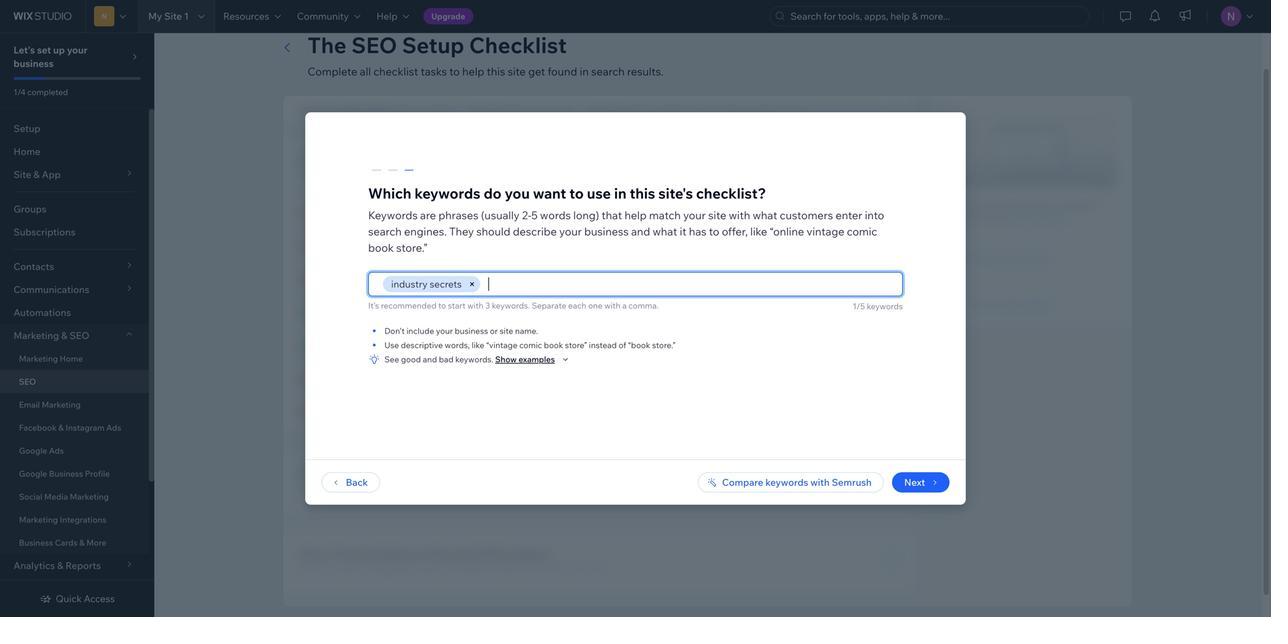 Task type: describe. For each thing, give the bounding box(es) containing it.
they
[[449, 225, 474, 238]]

get inside 'step 1: get the homepage ready for google search help get this site found online by completing these essential tasks.'
[[323, 169, 338, 181]]

found for the
[[376, 169, 402, 181]]

0 vertical spatial on
[[783, 271, 798, 286]]

profile
[[85, 469, 110, 479]]

it inside the step 3: keep building on this site's seo progress seo is a work in progress. learn more about what it can do for this site.
[[520, 562, 526, 574]]

1:12
[[1088, 163, 1104, 175]]

separate
[[532, 301, 567, 311]]

1 horizontal spatial 3
[[560, 328, 566, 340]]

secrets
[[430, 278, 462, 290]]

use
[[385, 340, 399, 350]]

seo left is
[[300, 562, 320, 574]]

help inside 'which keywords do you want to use in this site's checklist? keywords are phrases (usually 2-5 words long) that help match your site with what customers enter into search engines. they should describe your business and what it has to offer, like "online vintage comic book store."'
[[625, 209, 647, 222]]

upgrade
[[432, 11, 466, 21]]

hire
[[969, 298, 987, 310]]

comma.
[[629, 301, 659, 311]]

for inside 'step 1: get the homepage ready for google search help get this site found online by completing these essential tasks.'
[[468, 154, 483, 168]]

journey
[[662, 271, 706, 286]]

back
[[346, 477, 368, 489]]

with down journey
[[650, 295, 669, 307]]

social
[[19, 492, 42, 502]]

step for step 3: keep building on this site's seo progress
[[300, 547, 324, 561]]

next
[[905, 477, 926, 489]]

1 vertical spatial set
[[660, 357, 674, 369]]

words,
[[445, 340, 470, 350]]

step 3: keep building on this site's seo progress heading
[[300, 546, 610, 562]]

on inside the step 3: keep building on this site's seo progress seo is a work in progress. learn more about what it can do for this site.
[[413, 547, 426, 561]]

find inside step 2: optimize the site pages for search engines complete these tasks to make the site pages easier to find in search results.
[[539, 482, 556, 494]]

can inside the step 3: keep building on this site's seo progress seo is a work in progress. learn more about what it can do for this site.
[[528, 562, 544, 574]]

a left comma.
[[623, 301, 627, 311]]

2 vertical spatial &
[[79, 538, 85, 548]]

we'll help you get a head start with the basics of seo so people can find this site online.
[[514, 295, 902, 307]]

found for checklist
[[548, 65, 578, 78]]

google up social
[[19, 469, 47, 479]]

the right the optimize
[[388, 467, 405, 480]]

2 location from the left
[[542, 105, 575, 115]]

0 horizontal spatial home
[[14, 146, 40, 157]]

seo learning hub
[[969, 253, 1051, 265]]

see good and bad keywords.
[[385, 355, 494, 365]]

1 vertical spatial comic
[[520, 340, 542, 350]]

0 vertical spatial of
[[718, 295, 727, 307]]

hire an seo expert link
[[969, 298, 1053, 310]]

get
[[337, 154, 356, 168]]

google ads
[[19, 446, 64, 456]]

seo link
[[0, 370, 149, 393]]

1
[[184, 10, 189, 22]]

help inside the seo setup checklist complete all checklist tasks to help this site get found in search results.
[[462, 65, 485, 78]]

site inside the seo setup checklist complete all checklist tasks to help this site get found in search results.
[[508, 65, 526, 78]]

2 horizontal spatial can
[[797, 295, 813, 307]]

keywords inside 'which keywords do you want to use in this site's checklist? keywords are phrases (usually 2-5 words long) that help match your site with what customers enter into search engines. they should describe your business and what it has to offer, like "online vintage comic book store."'
[[368, 209, 418, 222]]

0 horizontal spatial ads
[[49, 446, 64, 456]]

like inside 'which keywords do you want to use in this site's checklist? keywords are phrases (usually 2-5 words long) that help match your site with what customers enter into search engines. they should describe your business and what it has to offer, like "online vintage comic book store."'
[[751, 225, 768, 238]]

1/4
[[14, 87, 26, 97]]

1 vertical spatial what
[[653, 225, 678, 238]]

1:
[[327, 154, 335, 168]]

don't
[[385, 326, 405, 336]]

all inside the seo setup checklist complete all checklist tasks to help this site get found in search results.
[[360, 65, 371, 78]]

results. inside step 2: optimize the site pages for search engines complete these tasks to make the site pages easier to find in search results.
[[600, 482, 632, 494]]

your inside let's set up your business
[[67, 44, 88, 56]]

seo right basics
[[729, 295, 749, 307]]

2 horizontal spatial found
[[746, 271, 781, 286]]

step 1: get the homepage ready for google search heading
[[300, 153, 592, 169]]

to down "book
[[649, 357, 658, 369]]

the
[[308, 31, 347, 59]]

2 horizontal spatial checklist
[[749, 328, 788, 340]]

hire an seo expert
[[969, 298, 1053, 310]]

with right the one
[[605, 301, 621, 311]]

to inside the seo setup checklist complete all checklist tasks to help this site get found in search results.
[[450, 65, 460, 78]]

business or brand name : business name
[[300, 105, 456, 115]]

a inside the step 3: keep building on this site's seo progress seo is a work in progress. learn more about what it can do for this site.
[[331, 562, 336, 574]]

site's inside 'which keywords do you want to use in this site's checklist? keywords are phrases (usually 2-5 words long) that help match your site with what customers enter into search engines. they should describe your business and what it has to offer, like "online vintage comic book store."'
[[659, 185, 693, 202]]

store"
[[565, 340, 587, 350]]

2 horizontal spatial search
[[759, 105, 785, 115]]

marketing for integrations
[[19, 515, 58, 525]]

a right build
[[683, 328, 688, 340]]

marketing for &
[[14, 330, 59, 342]]

2 name from the left
[[434, 105, 456, 115]]

vintage
[[807, 225, 845, 238]]

site. inside the see how the seo setup checklist helps this site.
[[993, 212, 1011, 223]]

seo inside the see how the seo setup checklist helps this site.
[[1006, 199, 1025, 211]]

results. inside the seo setup checklist complete all checklist tasks to help this site get found in search results.
[[627, 65, 664, 78]]

to down 'engines'
[[527, 482, 537, 494]]

get down "start"
[[578, 295, 592, 307]]

answer
[[525, 328, 558, 340]]

build
[[659, 328, 681, 340]]

5
[[532, 209, 538, 222]]

seo up email
[[19, 377, 36, 387]]

these inside 'step 1: get the homepage ready for google search help get this site found online by completing these essential tasks.'
[[499, 169, 523, 181]]

more
[[443, 562, 466, 574]]

site inside 'which keywords do you want to use in this site's checklist? keywords are phrases (usually 2-5 words long) that help match your site with what customers enter into search engines. they should describe your business and what it has to offer, like "online vintage comic book store."'
[[709, 209, 727, 222]]

cards
[[55, 538, 78, 548]]

good
[[401, 355, 421, 365]]

start
[[572, 271, 602, 286]]

help button
[[369, 0, 417, 33]]

step 1: get the homepage ready for google search help get this site found online by completing these essential tasks.
[[300, 154, 592, 181]]

1:12 button
[[949, 116, 1116, 187]]

descriptive
[[401, 340, 443, 350]]

Search for tools, apps, help & more... field
[[787, 7, 1086, 26]]

1 vertical spatial like
[[472, 340, 485, 350]]

marketing home link
[[0, 347, 149, 370]]

1 horizontal spatial start
[[626, 295, 647, 307]]

your down the words
[[560, 225, 582, 238]]

helps
[[949, 212, 973, 223]]

(usually
[[481, 209, 520, 222]]

1 horizontal spatial pages
[[469, 482, 497, 494]]

completing
[[446, 169, 496, 181]]

to left make
[[397, 482, 406, 494]]

enter
[[836, 209, 863, 222]]

more
[[87, 538, 107, 548]]

instead
[[589, 340, 617, 350]]

3:
[[327, 547, 336, 561]]

progress
[[504, 547, 551, 561]]

easier
[[499, 482, 525, 494]]

0 vertical spatial or
[[336, 105, 344, 115]]

email
[[19, 400, 40, 410]]

learning
[[991, 253, 1030, 265]]

store." inside 'which keywords do you want to use in this site's checklist? keywords are phrases (usually 2-5 words long) that help match your site with what customers enter into search engines. they should describe your business and what it has to offer, like "online vintage comic book store."'
[[396, 241, 428, 255]]

get up we'll help you get a head start with the basics of seo so people can find this site online.
[[724, 271, 743, 286]]

1 horizontal spatial search
[[666, 105, 693, 115]]

with up don't include your business or site name.
[[468, 301, 484, 311]]

seo up comma.
[[634, 271, 659, 286]]

get inside the seo setup checklist complete all checklist tasks to help this site get found in search results.
[[529, 65, 545, 78]]

and inside 'which keywords do you want to use in this site's checklist? keywords are phrases (usually 2-5 words long) that help match your site with what customers enter into search engines. they should describe your business and what it has to offer, like "online vintage comic book store."'
[[631, 225, 651, 238]]

2 horizontal spatial what
[[753, 209, 778, 222]]

an
[[989, 298, 1000, 310]]

tasks.
[[567, 169, 592, 181]]

to down secrets
[[439, 301, 446, 311]]

seo right an
[[1002, 298, 1022, 310]]

step for step 1: get the homepage ready for google search
[[300, 154, 324, 168]]

the right make
[[435, 482, 449, 494]]

1 vertical spatial home
[[60, 354, 83, 364]]

essential
[[525, 169, 565, 181]]

progress.
[[372, 562, 413, 574]]

keywords for 1/5
[[867, 301, 903, 312]]

1 vertical spatial and
[[423, 355, 437, 365]]

keywords : business search term 1, business search term 2
[[588, 105, 813, 115]]

1 vertical spatial store."
[[652, 340, 676, 350]]

how
[[968, 199, 987, 211]]

media
[[44, 492, 68, 502]]

business cards & more
[[19, 538, 107, 548]]

1,
[[716, 105, 721, 115]]

business inside 'which keywords do you want to use in this site's checklist? keywords are phrases (usually 2-5 words long) that help match your site with what customers enter into search engines. they should describe your business and what it has to offer, like "online vintage comic book store."'
[[585, 225, 629, 238]]

0 vertical spatial keywords
[[588, 105, 627, 115]]

what inside the step 3: keep building on this site's seo progress seo is a work in progress. learn more about what it can do for this site.
[[496, 562, 518, 574]]

this inside the seo setup checklist complete all checklist tasks to help this site get found in search results.
[[487, 65, 505, 78]]

email marketing
[[19, 400, 81, 410]]

"book
[[628, 340, 651, 350]]

google ads link
[[0, 439, 149, 463]]

in inside 'which keywords do you want to use in this site's checklist? keywords are phrases (usually 2-5 words long) that help match your site with what customers enter into search engines. they should describe your business and what it has to offer, like "online vintage comic book store."'
[[614, 185, 627, 202]]

1 vertical spatial or
[[490, 326, 498, 336]]

keywords for which
[[415, 185, 481, 202]]

semrush
[[832, 477, 872, 489]]

tasks inside step 2: optimize the site pages for search engines complete these tasks to make the site pages easier to find in search results.
[[372, 482, 395, 494]]

engines
[[517, 467, 558, 480]]

site inside 'step 1: get the homepage ready for google search help get this site found online by completing these essential tasks.'
[[358, 169, 374, 181]]

this inside the see how the seo setup checklist helps this site.
[[975, 212, 991, 223]]

site
[[164, 10, 182, 22]]

personalized
[[690, 328, 747, 340]]

instagram
[[66, 423, 105, 433]]

1 vertical spatial keywords.
[[456, 355, 494, 365]]

back button
[[322, 473, 380, 493]]

: for keywords
[[627, 105, 629, 115]]

for inside step 2: optimize the site pages for search engines complete these tasks to make the site pages easier to find in search results.
[[463, 467, 478, 480]]

seo inside dropdown button
[[70, 330, 89, 342]]

marketing up facebook & instagram ads
[[42, 400, 81, 410]]

see for see good and bad keywords.
[[385, 355, 399, 365]]

0 horizontal spatial of
[[619, 340, 627, 350]]

1 horizontal spatial business
[[455, 326, 488, 336]]

you inside 'which keywords do you want to use in this site's checklist? keywords are phrases (usually 2-5 words long) that help match your site with what customers enter into search engines. they should describe your business and what it has to offer, like "online vintage comic book store."'
[[505, 185, 530, 202]]

your up head at the top left of page
[[604, 271, 631, 286]]

email marketing link
[[0, 393, 149, 416]]

want
[[533, 185, 566, 202]]

setup inside the see how the seo setup checklist helps this site.
[[1028, 199, 1054, 211]]

do inside the step 3: keep building on this site's seo progress seo is a work in progress. learn more about what it can do for this site.
[[546, 562, 557, 574]]

to down tasks.
[[570, 185, 584, 202]]

compare
[[722, 477, 764, 489]]

name.
[[515, 326, 538, 336]]

the inside the see how the seo setup checklist helps this site.
[[989, 199, 1003, 211]]

tasks inside the seo setup checklist complete all checklist tasks to help this site get found in search results.
[[421, 65, 447, 78]]

your up words,
[[436, 326, 453, 336]]

see for see how the seo setup checklist helps this site.
[[949, 199, 966, 211]]

online.
[[872, 295, 902, 307]]

the inside 'step 1: get the homepage ready for google search help get this site found online by completing these essential tasks.'
[[359, 154, 376, 168]]

use
[[587, 185, 611, 202]]

brand
[[346, 105, 370, 115]]

1 horizontal spatial find
[[816, 295, 833, 307]]



Task type: locate. For each thing, give the bounding box(es) containing it.
0 vertical spatial business
[[14, 58, 54, 69]]

find
[[816, 295, 833, 307], [539, 482, 556, 494]]

keywords right 1/5 at the right
[[867, 301, 903, 312]]

start down secrets
[[448, 301, 466, 311]]

1 horizontal spatial setup
[[402, 31, 465, 59]]

marketing inside dropdown button
[[14, 330, 59, 342]]

let's set up your business
[[14, 44, 88, 69]]

1/5 keywords
[[853, 301, 903, 312]]

seo right the
[[352, 31, 397, 59]]

1 vertical spatial book
[[544, 340, 563, 350]]

1 horizontal spatial store."
[[652, 340, 676, 350]]

long)
[[574, 209, 600, 222]]

up down answer 3 questions so we can build a personalized checklist for this site
[[676, 357, 688, 369]]

let's
[[14, 44, 35, 56]]

0 vertical spatial step
[[300, 154, 324, 168]]

0 vertical spatial all
[[360, 65, 371, 78]]

recommended
[[381, 301, 437, 311]]

book inside 'which keywords do you want to use in this site's checklist? keywords are phrases (usually 2-5 words long) that help match your site with what customers enter into search engines. they should describe your business and what it has to offer, like "online vintage comic book store."'
[[368, 241, 394, 255]]

marketing home
[[19, 354, 83, 364]]

is
[[322, 562, 329, 574]]

words
[[540, 209, 571, 222]]

has
[[689, 225, 707, 238]]

your up has
[[684, 209, 706, 222]]

find down 'engines'
[[539, 482, 556, 494]]

like right words,
[[472, 340, 485, 350]]

business down let's
[[14, 58, 54, 69]]

0 horizontal spatial can
[[528, 562, 544, 574]]

business
[[300, 105, 334, 115], [398, 105, 432, 115], [507, 105, 541, 115], [631, 105, 664, 115], [723, 105, 757, 115], [49, 469, 83, 479], [19, 538, 53, 548]]

1 horizontal spatial can
[[641, 328, 657, 340]]

you up 2-
[[505, 185, 530, 202]]

setup link
[[0, 117, 149, 140]]

1 horizontal spatial of
[[718, 295, 727, 307]]

show examples button
[[495, 353, 571, 366]]

seo up 'watch'
[[1006, 199, 1025, 211]]

1 vertical spatial on
[[413, 547, 426, 561]]

1 horizontal spatial name
[[434, 105, 456, 115]]

to down upgrade button
[[450, 65, 460, 78]]

0 vertical spatial 3
[[486, 301, 490, 311]]

1 term from the left
[[694, 105, 714, 115]]

site's inside the step 3: keep building on this site's seo progress seo is a work in progress. learn more about what it can do for this site.
[[450, 547, 477, 561]]

complete inside the seo setup checklist complete all checklist tasks to help this site get found in search results.
[[308, 65, 358, 78]]

0 vertical spatial and
[[631, 225, 651, 238]]

into
[[865, 209, 885, 222]]

7/19
[[851, 475, 867, 485]]

site's
[[659, 185, 693, 202], [450, 547, 477, 561]]

3 step from the top
[[300, 547, 324, 561]]

this inside 'which keywords do you want to use in this site's checklist? keywords are phrases (usually 2-5 words long) that help match your site with what customers enter into search engines. they should describe your business and what it has to offer, like "online vintage comic book store."'
[[630, 185, 656, 202]]

"vintage
[[486, 340, 518, 350]]

with inside 'which keywords do you want to use in this site's checklist? keywords are phrases (usually 2-5 words long) that help match your site with what customers enter into search engines. they should describe your business and what it has to offer, like "online vintage comic book store."'
[[729, 209, 751, 222]]

that
[[602, 209, 622, 222]]

setup inside the seo setup checklist complete all checklist tasks to help this site get found in search results.
[[402, 31, 465, 59]]

0 horizontal spatial all
[[360, 65, 371, 78]]

for inside the step 3: keep building on this site's seo progress seo is a work in progress. learn more about what it can do for this site.
[[559, 562, 572, 574]]

can right people
[[797, 295, 813, 307]]

0 horizontal spatial :
[[394, 105, 396, 115]]

0 horizontal spatial like
[[472, 340, 485, 350]]

access
[[84, 593, 115, 605]]

complete all checklist tasks to set up this site for search results
[[525, 357, 802, 369]]

show
[[495, 355, 517, 365]]

with up offer,
[[729, 209, 751, 222]]

1/5
[[853, 301, 865, 312]]

with left "semrush"
[[811, 477, 830, 489]]

phrases
[[439, 209, 479, 222]]

1 vertical spatial do
[[546, 562, 557, 574]]

1 horizontal spatial site.
[[993, 212, 1011, 223]]

0 vertical spatial keywords.
[[492, 301, 530, 311]]

keywords inside button
[[766, 477, 809, 489]]

or up "vintage
[[490, 326, 498, 336]]

search inside the seo setup checklist complete all checklist tasks to help this site get found in search results.
[[591, 65, 625, 78]]

checklist up business or brand name : business name
[[374, 65, 418, 78]]

marketing up integrations
[[70, 492, 109, 502]]

it left has
[[680, 225, 687, 238]]

complete
[[308, 65, 358, 78], [525, 357, 569, 369], [300, 482, 343, 494]]

2 step from the top
[[300, 467, 324, 480]]

start right head at the top left of page
[[626, 295, 647, 307]]

0 horizontal spatial business
[[14, 58, 54, 69]]

these inside step 2: optimize the site pages for search engines complete these tasks to make the site pages easier to find in search results.
[[345, 482, 370, 494]]

business up words,
[[455, 326, 488, 336]]

integrations
[[60, 515, 106, 525]]

help inside 'step 1: get the homepage ready for google search help get this site found online by completing these essential tasks.'
[[300, 169, 321, 181]]

keywords. up name.
[[492, 301, 530, 311]]

1 vertical spatial found
[[376, 169, 402, 181]]

help right the we'll
[[537, 295, 557, 307]]

keywords right compare
[[766, 477, 809, 489]]

to up we'll help you get a head start with the basics of seo so people can find this site online.
[[709, 271, 721, 286]]

automations link
[[0, 301, 149, 324]]

0 vertical spatial &
[[61, 330, 67, 342]]

see up helps
[[949, 199, 966, 211]]

2 : from the left
[[503, 105, 505, 115]]

do inside 'which keywords do you want to use in this site's checklist? keywords are phrases (usually 2-5 words long) that help match your site with what customers enter into search engines. they should describe your business and what it has to offer, like "online vintage comic book store."'
[[484, 185, 502, 202]]

step 3: keep building on this site's seo progress seo is a work in progress. learn more about what it can do for this site.
[[300, 547, 610, 574]]

marketing & seo
[[14, 330, 89, 342]]

it inside 'which keywords do you want to use in this site's checklist? keywords are phrases (usually 2-5 words long) that help match your site with what customers enter into search engines. they should describe your business and what it has to offer, like "online vintage comic book store."'
[[680, 225, 687, 238]]

search left 2
[[759, 105, 785, 115]]

found inside 'step 1: get the homepage ready for google search help get this site found online by completing these essential tasks.'
[[376, 169, 402, 181]]

location down the seo setup checklist complete all checklist tasks to help this site get found in search results.
[[469, 105, 503, 115]]

checklist up results
[[749, 328, 788, 340]]

in inside the seo setup checklist complete all checklist tasks to help this site get found in search results.
[[580, 65, 589, 78]]

what up "online
[[753, 209, 778, 222]]

hub
[[1032, 253, 1051, 265]]

the right 'get'
[[359, 154, 376, 168]]

term left 2
[[787, 105, 806, 115]]

0 vertical spatial home
[[14, 146, 40, 157]]

step 2: optimize the site pages for search engines heading
[[300, 466, 632, 482]]

can down progress
[[528, 562, 544, 574]]

your
[[67, 44, 88, 56], [684, 209, 706, 222], [560, 225, 582, 238], [604, 271, 631, 286], [436, 326, 453, 336]]

all
[[360, 65, 371, 78], [571, 357, 581, 369]]

0 horizontal spatial start
[[448, 301, 466, 311]]

all up brand
[[360, 65, 371, 78]]

a left head at the top left of page
[[595, 295, 600, 307]]

location
[[469, 105, 503, 115], [542, 105, 575, 115]]

0 vertical spatial keywords
[[415, 185, 481, 202]]

1 vertical spatial keywords
[[867, 301, 903, 312]]

show examples
[[495, 355, 555, 365]]

1 vertical spatial &
[[58, 423, 64, 433]]

this inside 'step 1: get the homepage ready for google search help get this site found online by completing these essential tasks.'
[[340, 169, 356, 181]]

in inside step 2: optimize the site pages for search engines complete these tasks to make the site pages easier to find in search results.
[[558, 482, 566, 494]]

google inside 'step 1: get the homepage ready for google search help get this site found online by completing these essential tasks.'
[[486, 154, 524, 168]]

groups link
[[0, 198, 149, 221]]

sidebar element
[[0, 33, 154, 618]]

2 horizontal spatial setup
[[1028, 199, 1054, 211]]

do
[[484, 185, 502, 202], [546, 562, 557, 574]]

site's up more
[[450, 547, 477, 561]]

it
[[680, 225, 687, 238], [520, 562, 526, 574]]

home down marketing & seo dropdown button
[[60, 354, 83, 364]]

1 horizontal spatial you
[[559, 295, 575, 307]]

on up learn
[[413, 547, 426, 561]]

0 vertical spatial what
[[753, 209, 778, 222]]

1 vertical spatial keywords
[[368, 209, 418, 222]]

0 horizontal spatial set
[[37, 44, 51, 56]]

1 vertical spatial complete
[[525, 357, 569, 369]]

comic inside 'which keywords do you want to use in this site's checklist? keywords are phrases (usually 2-5 words long) that help match your site with what customers enter into search engines. they should describe your business and what it has to offer, like "online vintage comic book store."'
[[847, 225, 878, 238]]

1 vertical spatial all
[[571, 357, 581, 369]]

book
[[368, 241, 394, 255], [544, 340, 563, 350]]

so left people
[[751, 295, 762, 307]]

1 vertical spatial business
[[585, 225, 629, 238]]

help inside button
[[377, 10, 398, 22]]

found up "location : business location"
[[548, 65, 578, 78]]

1 horizontal spatial all
[[571, 357, 581, 369]]

checklist inside the seo setup checklist complete all checklist tasks to help this site get found in search results.
[[469, 31, 567, 59]]

1 name from the left
[[371, 105, 394, 115]]

name up "step 1: get the homepage ready for google search" heading on the left top
[[434, 105, 456, 115]]

expert
[[1024, 298, 1053, 310]]

0 horizontal spatial up
[[53, 44, 65, 56]]

get
[[529, 65, 545, 78], [323, 169, 338, 181], [724, 271, 743, 286], [578, 295, 592, 307]]

1 vertical spatial up
[[676, 357, 688, 369]]

1/4 completed
[[14, 87, 68, 97]]

groups
[[14, 203, 47, 215]]

quick
[[56, 593, 82, 605]]

basics
[[688, 295, 716, 307]]

google up 'completing'
[[486, 154, 524, 168]]

0 vertical spatial do
[[484, 185, 502, 202]]

2-
[[522, 209, 532, 222]]

tasks down "book
[[624, 357, 647, 369]]

marketing for home
[[19, 354, 58, 364]]

step inside 'step 1: get the homepage ready for google search help get this site found online by completing these essential tasks.'
[[300, 154, 324, 168]]

0 horizontal spatial site.
[[592, 562, 610, 574]]

complete inside step 2: optimize the site pages for search engines complete these tasks to make the site pages easier to find in search results.
[[300, 482, 343, 494]]

0 vertical spatial pages
[[429, 467, 460, 480]]

0 horizontal spatial store."
[[396, 241, 428, 255]]

complete down use descriptive words, like "vintage comic book store" instead of "book store."
[[525, 357, 569, 369]]

set down build
[[660, 357, 674, 369]]

and down match
[[631, 225, 651, 238]]

describe
[[513, 225, 557, 238]]

so
[[751, 295, 762, 307], [614, 328, 624, 340]]

1 horizontal spatial checklist
[[583, 357, 622, 369]]

0 vertical spatial results.
[[627, 65, 664, 78]]

marketing down social
[[19, 515, 58, 525]]

0 vertical spatial so
[[751, 295, 762, 307]]

2 vertical spatial what
[[496, 562, 518, 574]]

see how the seo setup checklist helps this site.
[[949, 199, 1097, 223]]

2 vertical spatial step
[[300, 547, 324, 561]]

1 vertical spatial tasks
[[624, 357, 647, 369]]

checklist inside the see how the seo setup checklist helps this site.
[[1056, 199, 1097, 211]]

1 vertical spatial pages
[[469, 482, 497, 494]]

checklist inside the seo setup checklist complete all checklist tasks to help this site get found in search results.
[[374, 65, 418, 78]]

0 horizontal spatial or
[[336, 105, 344, 115]]

& inside dropdown button
[[61, 330, 67, 342]]

and
[[631, 225, 651, 238], [423, 355, 437, 365]]

home link
[[0, 140, 149, 163]]

0 horizontal spatial checklist
[[469, 31, 567, 59]]

0 vertical spatial you
[[505, 185, 530, 202]]

marketing down automations
[[14, 330, 59, 342]]

seo learning hub link
[[969, 253, 1051, 265]]

site. inside the step 3: keep building on this site's seo progress seo is a work in progress. learn more about what it can do for this site.
[[592, 562, 610, 574]]

store." down build
[[652, 340, 676, 350]]

in inside the step 3: keep building on this site's seo progress seo is a work in progress. learn more about what it can do for this site.
[[362, 562, 370, 574]]

0 horizontal spatial see
[[385, 355, 399, 365]]

0 vertical spatial setup
[[402, 31, 465, 59]]

business inside let's set up your business
[[14, 58, 54, 69]]

set inside let's set up your business
[[37, 44, 51, 56]]

step left 1:
[[300, 154, 324, 168]]

include
[[407, 326, 434, 336]]

2 term from the left
[[787, 105, 806, 115]]

pages up make
[[429, 467, 460, 480]]

0 vertical spatial set
[[37, 44, 51, 56]]

by
[[433, 169, 444, 181]]

& right the facebook
[[58, 423, 64, 433]]

1 location from the left
[[469, 105, 503, 115]]

seo inside the seo setup checklist complete all checklist tasks to help this site get found in search results.
[[352, 31, 397, 59]]

work
[[338, 562, 360, 574]]

1 horizontal spatial up
[[676, 357, 688, 369]]

learn
[[415, 562, 440, 574]]

get down 1:
[[323, 169, 338, 181]]

ads right instagram
[[106, 423, 121, 433]]

setup inside 'sidebar' element
[[14, 123, 40, 134]]

1 vertical spatial can
[[641, 328, 657, 340]]

the right how
[[989, 199, 1003, 211]]

1 : from the left
[[394, 105, 396, 115]]

my site 1
[[148, 10, 189, 22]]

step left the 2:
[[300, 467, 324, 480]]

book down answer
[[544, 340, 563, 350]]

optimize
[[338, 467, 385, 480]]

what down match
[[653, 225, 678, 238]]

1 horizontal spatial checklist
[[1056, 199, 1097, 211]]

search inside 'step 1: get the homepage ready for google search help get this site found online by completing these essential tasks.'
[[526, 154, 563, 168]]

3 : from the left
[[627, 105, 629, 115]]

you left the one
[[559, 295, 575, 307]]

or left brand
[[336, 105, 344, 115]]

0 vertical spatial see
[[949, 199, 966, 211]]

marketing & seo button
[[0, 324, 149, 347]]

are
[[420, 209, 436, 222]]

3 up don't include your business or site name.
[[486, 301, 490, 311]]

0 horizontal spatial so
[[614, 328, 624, 340]]

tasks down upgrade button
[[421, 65, 447, 78]]

2 vertical spatial business
[[455, 326, 488, 336]]

home down 'setup' link
[[14, 146, 40, 157]]

up inside let's set up your business
[[53, 44, 65, 56]]

1 horizontal spatial see
[[949, 199, 966, 211]]

search
[[591, 65, 625, 78], [368, 225, 402, 238], [741, 357, 770, 369], [480, 467, 515, 480], [568, 482, 597, 494]]

step for step 2: optimize the site pages for search engines
[[300, 467, 324, 480]]

all down the store"
[[571, 357, 581, 369]]

0 horizontal spatial find
[[539, 482, 556, 494]]

0 horizontal spatial on
[[413, 547, 426, 561]]

1 vertical spatial ads
[[49, 446, 64, 456]]

keywords for compare
[[766, 477, 809, 489]]

n button
[[85, 0, 138, 33]]

step inside step 2: optimize the site pages for search engines complete these tasks to make the site pages easier to find in search results.
[[300, 467, 324, 480]]

subscriptions
[[14, 226, 75, 238]]

to right has
[[709, 225, 720, 238]]

1 horizontal spatial comic
[[847, 225, 878, 238]]

0 horizontal spatial pages
[[429, 467, 460, 480]]

the down journey
[[671, 295, 686, 307]]

1 horizontal spatial site's
[[659, 185, 693, 202]]

keep
[[338, 547, 365, 561]]

3 up the store"
[[560, 328, 566, 340]]

1 step from the top
[[300, 154, 324, 168]]

these left essential
[[499, 169, 523, 181]]

0 vertical spatial checklist
[[374, 65, 418, 78]]

3
[[486, 301, 490, 311], [560, 328, 566, 340]]

0 vertical spatial tasks
[[421, 65, 447, 78]]

online
[[404, 169, 431, 181]]

1 horizontal spatial help
[[537, 295, 557, 307]]

homepage
[[378, 154, 434, 168]]

google business profile
[[19, 469, 110, 479]]

0 vertical spatial checklist
[[469, 31, 567, 59]]

quick access button
[[40, 593, 115, 605]]

help down upgrade button
[[462, 65, 485, 78]]

seo up about
[[479, 547, 502, 561]]

1 vertical spatial setup
[[14, 123, 40, 134]]

search inside 'which keywords do you want to use in this site's checklist? keywords are phrases (usually 2-5 words long) that help match your site with what customers enter into search engines. they should describe your business and what it has to offer, like "online vintage comic book store."'
[[368, 225, 402, 238]]

site's up match
[[659, 185, 693, 202]]

: for location
[[503, 105, 505, 115]]

do up the (usually
[[484, 185, 502, 202]]

1 horizontal spatial like
[[751, 225, 768, 238]]

2 vertical spatial found
[[746, 271, 781, 286]]

complete down the 2:
[[300, 482, 343, 494]]

get up "location : business location"
[[529, 65, 545, 78]]

& for seo
[[61, 330, 67, 342]]

1 horizontal spatial location
[[542, 105, 575, 115]]

& for instagram
[[58, 423, 64, 433]]

and left bad
[[423, 355, 437, 365]]

of down we
[[619, 340, 627, 350]]

setup
[[402, 31, 465, 59], [14, 123, 40, 134], [1028, 199, 1054, 211]]

None field
[[484, 273, 888, 296]]

setup down upgrade button
[[402, 31, 465, 59]]

ads inside "link"
[[106, 423, 121, 433]]

my
[[148, 10, 162, 22]]

& inside "link"
[[58, 423, 64, 433]]

step inside the step 3: keep building on this site's seo progress seo is a work in progress. learn more about what it can do for this site.
[[300, 547, 324, 561]]

see down use
[[385, 355, 399, 365]]

ready
[[436, 154, 466, 168]]

0 vertical spatial store."
[[396, 241, 428, 255]]

0 horizontal spatial it
[[520, 562, 526, 574]]

with inside button
[[811, 477, 830, 489]]

this
[[487, 65, 505, 78], [340, 169, 356, 181], [630, 185, 656, 202], [975, 212, 991, 223], [835, 295, 852, 307], [805, 328, 821, 340], [690, 357, 706, 369], [428, 547, 448, 561], [574, 562, 590, 574]]

1 horizontal spatial these
[[499, 169, 523, 181]]

0 horizontal spatial name
[[371, 105, 394, 115]]

upgrade button
[[423, 8, 474, 24]]

industry
[[391, 278, 428, 290]]

these down the optimize
[[345, 482, 370, 494]]

business cards & more link
[[0, 532, 149, 555]]

1 vertical spatial checklist
[[749, 328, 788, 340]]

keywords inside 'which keywords do you want to use in this site's checklist? keywords are phrases (usually 2-5 words long) that help match your site with what customers enter into search engines. they should describe your business and what it has to offer, like "online vintage comic book store."'
[[415, 185, 481, 202]]

0 vertical spatial site.
[[993, 212, 1011, 223]]

found up people
[[746, 271, 781, 286]]

keywords. down words,
[[456, 355, 494, 365]]

1 horizontal spatial so
[[751, 295, 762, 307]]

found inside the seo setup checklist complete all checklist tasks to help this site get found in search results.
[[548, 65, 578, 78]]

it down progress
[[520, 562, 526, 574]]

0 vertical spatial help
[[462, 65, 485, 78]]

keywords
[[415, 185, 481, 202], [867, 301, 903, 312], [766, 477, 809, 489]]

0 vertical spatial comic
[[847, 225, 878, 238]]

2 vertical spatial complete
[[300, 482, 343, 494]]

name
[[371, 105, 394, 115], [434, 105, 456, 115]]

google down vintage
[[801, 271, 844, 286]]

facebook & instagram ads link
[[0, 416, 149, 439]]

the
[[359, 154, 376, 168], [989, 199, 1003, 211], [671, 295, 686, 307], [388, 467, 405, 480], [435, 482, 449, 494]]

google down the facebook
[[19, 446, 47, 456]]

engines.
[[404, 225, 447, 238]]

industry secrets
[[391, 278, 462, 290]]

see inside the see how the seo setup checklist helps this site.
[[949, 199, 966, 211]]

term left '1,'
[[694, 105, 714, 115]]

seo left 'learning'
[[969, 253, 989, 265]]

of right basics
[[718, 295, 727, 307]]

it's
[[368, 301, 379, 311]]

google
[[486, 154, 524, 168], [801, 271, 844, 286], [19, 446, 47, 456], [19, 469, 47, 479]]

subscriptions link
[[0, 221, 149, 244]]

pages left easier
[[469, 482, 497, 494]]

2 horizontal spatial tasks
[[624, 357, 647, 369]]



